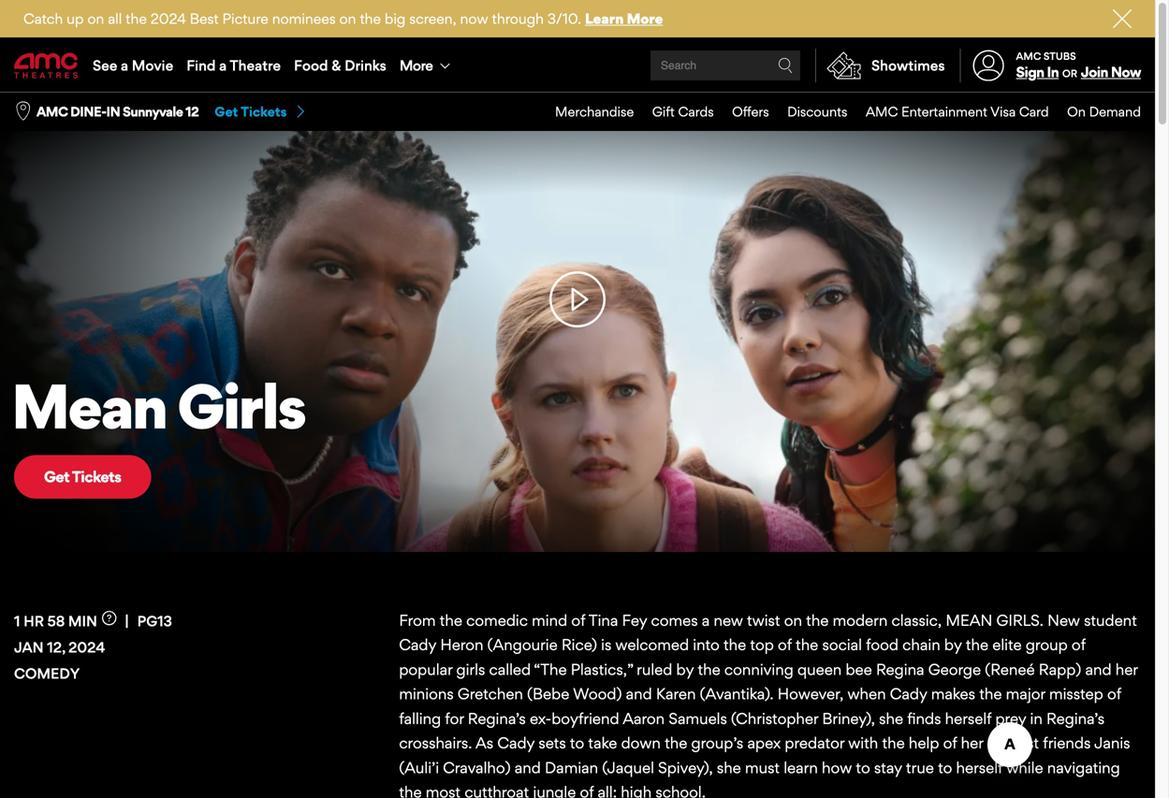 Task type: locate. For each thing, give the bounding box(es) containing it.
0 vertical spatial 1
[[14, 186, 19, 201]]

the up heron
[[440, 611, 462, 630]]

1 vertical spatial and
[[626, 685, 652, 704]]

0 vertical spatial get tickets
[[215, 104, 287, 120]]

1 horizontal spatial her
[[1116, 660, 1138, 679]]

top
[[750, 636, 774, 655]]

regina's
[[468, 710, 526, 728], [1047, 710, 1105, 728]]

1 horizontal spatial 2024
[[151, 10, 186, 27]]

called
[[489, 660, 531, 679]]

2 1 hr 58 min from the top
[[14, 613, 97, 630]]

samuels
[[669, 710, 727, 728]]

wood)
[[573, 685, 622, 704]]

1 vertical spatial get tickets
[[1019, 168, 1096, 187]]

amc stubs sign in or join now
[[1016, 50, 1141, 81]]

1 horizontal spatial regina's
[[1047, 710, 1105, 728]]

the up queen
[[796, 636, 819, 655]]

0 horizontal spatial she
[[717, 759, 741, 777]]

(avantika).
[[700, 685, 774, 704]]

1 vertical spatial by
[[677, 660, 694, 679]]

2 vertical spatial tickets
[[72, 467, 121, 486]]

2 vertical spatial cady
[[498, 734, 535, 753]]

the left big
[[360, 10, 381, 27]]

more right learn
[[627, 10, 663, 27]]

big
[[385, 10, 406, 27]]

as
[[476, 734, 494, 753]]

outcast
[[987, 734, 1039, 753]]

min
[[60, 186, 85, 201], [68, 613, 97, 630]]

to right the sets
[[570, 734, 584, 753]]

1 vertical spatial her
[[961, 734, 984, 753]]

a right the find
[[219, 57, 227, 74]]

0 vertical spatial menu
[[0, 39, 1155, 92]]

0 vertical spatial mean
[[13, 147, 76, 177]]

cady
[[399, 636, 436, 655], [890, 685, 927, 704], [498, 734, 535, 753]]

2 vertical spatial get tickets link
[[14, 455, 151, 499]]

true
[[906, 759, 934, 777]]

on
[[87, 10, 104, 27], [339, 10, 356, 27], [784, 611, 802, 630]]

the up 'stay'
[[882, 734, 905, 753]]

falling
[[399, 710, 441, 728]]

1 inside button
[[14, 613, 20, 630]]

1 hr 58 min up 12,
[[14, 613, 97, 630]]

2 horizontal spatial tickets
[[1047, 168, 1096, 187]]

1 hr 58 min
[[14, 186, 85, 201], [14, 613, 97, 630]]

fey
[[622, 611, 647, 630]]

0 vertical spatial tickets
[[241, 104, 287, 120]]

menu containing more
[[0, 39, 1155, 92]]

amc entertainment visa card
[[866, 104, 1049, 120]]

group's
[[692, 734, 744, 753]]

1 horizontal spatial girls
[[177, 369, 305, 444]]

1 vertical spatial get
[[1019, 168, 1045, 187]]

mean girls
[[13, 147, 133, 177], [11, 369, 305, 444]]

get tickets
[[215, 104, 287, 120], [1019, 168, 1096, 187], [44, 467, 121, 486]]

0 vertical spatial by
[[945, 636, 962, 655]]

showtimes
[[872, 57, 945, 74]]

min down "dine-" on the top of the page
[[60, 186, 85, 201]]

her left outcast
[[961, 734, 984, 753]]

regina's down "gretchen"
[[468, 710, 526, 728]]

to down with on the bottom
[[856, 759, 871, 777]]

plastics,"
[[571, 660, 633, 679]]

conniving
[[725, 660, 794, 679]]

learn more link
[[585, 10, 663, 27]]

more down screen,
[[400, 57, 433, 74]]

amc up sign
[[1016, 50, 1041, 62]]

1 vertical spatial min
[[68, 613, 97, 630]]

by up george
[[945, 636, 962, 655]]

1 vertical spatial 1 hr 58 min
[[14, 613, 97, 630]]

of up rice)
[[571, 611, 585, 630]]

amc dine-in sunnyvale 12 button
[[37, 103, 199, 121]]

1 horizontal spatial amc
[[866, 104, 898, 120]]

2 1 from the top
[[14, 613, 20, 630]]

her down student
[[1116, 660, 1138, 679]]

on right nominees
[[339, 10, 356, 27]]

cutthroat
[[465, 783, 529, 799]]

0 horizontal spatial tickets
[[72, 467, 121, 486]]

hr
[[22, 186, 39, 201], [24, 613, 44, 630]]

menu
[[0, 39, 1155, 92], [537, 93, 1141, 131]]

0 vertical spatial and
[[1086, 660, 1112, 679]]

0 vertical spatial get tickets link
[[215, 103, 307, 120]]

of
[[571, 611, 585, 630], [778, 636, 792, 655], [1072, 636, 1086, 655], [1108, 685, 1122, 704], [943, 734, 957, 753], [580, 783, 594, 799]]

amc for in
[[37, 104, 68, 120]]

1 hr 58 min down "dine-" on the top of the page
[[14, 186, 85, 201]]

and
[[1086, 660, 1112, 679], [626, 685, 652, 704], [515, 759, 541, 777]]

1 vertical spatial more
[[400, 57, 433, 74]]

0 vertical spatial more
[[627, 10, 663, 27]]

and down the sets
[[515, 759, 541, 777]]

stay
[[874, 759, 902, 777]]

a inside find a theatre link
[[219, 57, 227, 74]]

58 inside button
[[47, 613, 65, 630]]

close this dialog image
[[1123, 741, 1141, 760]]

1 horizontal spatial to
[[856, 759, 871, 777]]

gift
[[652, 104, 675, 120]]

amc left "dine-" on the top of the page
[[37, 104, 68, 120]]

now
[[1111, 63, 1141, 81]]

min left more information about icon
[[68, 613, 97, 630]]

1 vertical spatial 1
[[14, 613, 20, 630]]

1 vertical spatial cady
[[890, 685, 927, 704]]

0 horizontal spatial cady
[[399, 636, 436, 655]]

0 horizontal spatial her
[[961, 734, 984, 753]]

apex
[[748, 734, 781, 753]]

tina
[[589, 611, 618, 630]]

1 horizontal spatial she
[[879, 710, 904, 728]]

all
[[108, 10, 122, 27]]

more
[[627, 10, 663, 27], [400, 57, 433, 74]]

2024 down 1 hr 58 min button
[[68, 639, 105, 656]]

0 vertical spatial girls
[[80, 147, 133, 177]]

movie
[[132, 57, 173, 74]]

1 horizontal spatial get tickets link
[[215, 103, 307, 120]]

0 vertical spatial 1 hr 58 min
[[14, 186, 85, 201]]

amc inside amc stubs sign in or join now
[[1016, 50, 1041, 62]]

stubs
[[1044, 50, 1076, 62]]

0 vertical spatial get
[[215, 104, 238, 120]]

1 1 from the top
[[14, 186, 19, 201]]

a right see
[[121, 57, 128, 74]]

on right twist
[[784, 611, 802, 630]]

to
[[570, 734, 584, 753], [856, 759, 871, 777], [938, 759, 953, 777]]

0 horizontal spatial 2024
[[68, 639, 105, 656]]

amc
[[1016, 50, 1041, 62], [866, 104, 898, 120], [37, 104, 68, 120]]

menu up merchandise link
[[0, 39, 1155, 92]]

help
[[909, 734, 940, 753]]

mean girls image
[[0, 131, 1155, 552]]

min inside button
[[68, 613, 97, 630]]

1 vertical spatial mean
[[11, 369, 166, 444]]

0 horizontal spatial get tickets link
[[14, 455, 151, 499]]

1 vertical spatial hr
[[24, 613, 44, 630]]

the
[[126, 10, 147, 27], [360, 10, 381, 27], [440, 611, 462, 630], [806, 611, 829, 630], [724, 636, 746, 655], [796, 636, 819, 655], [966, 636, 989, 655], [698, 660, 721, 679], [980, 685, 1002, 704], [665, 734, 688, 753], [882, 734, 905, 753], [399, 783, 422, 799]]

menu down showtimes image
[[537, 93, 1141, 131]]

spivey),
[[658, 759, 713, 777]]

2 horizontal spatial on
[[784, 611, 802, 630]]

1 vertical spatial pg13
[[137, 613, 172, 630]]

and up the aaron
[[626, 685, 652, 704]]

the down new
[[724, 636, 746, 655]]

1 vertical spatial 2024
[[68, 639, 105, 656]]

all:
[[598, 783, 617, 799]]

0 vertical spatial 2024
[[151, 10, 186, 27]]

amc inside button
[[37, 104, 68, 120]]

student
[[1084, 611, 1137, 630]]

0 horizontal spatial on
[[87, 10, 104, 27]]

2 regina's from the left
[[1047, 710, 1105, 728]]

2 horizontal spatial amc
[[1016, 50, 1041, 62]]

classic,
[[892, 611, 942, 630]]

a inside from the comedic mind of tina fey comes a new twist on the modern classic, mean girls. new student cady heron (angourie rice) is welcomed into the top of the social food chain by the elite group of popular girls called "the plastics," ruled by the conniving queen bee regina george (reneé rapp) and her minions gretchen (bebe wood) and karen (avantika). however, when cady makes the major misstep of falling for regina's ex-boyfriend aaron samuels (christopher briney), she finds herself prey in regina's crosshairs. as cady sets to take down the group's apex predator with the help of her outcast friends janis (auli'i cravalho) and damian (jaquel spivey), she must learn how to stay true to herself while navigating the most cutthroat jungle of all: high school.
[[702, 611, 710, 630]]

in
[[106, 104, 120, 120]]

jan 12, 2024 comedy
[[14, 639, 105, 682]]

1 regina's from the left
[[468, 710, 526, 728]]

and up "misstep"
[[1086, 660, 1112, 679]]

she down group's
[[717, 759, 741, 777]]

amc logo image
[[14, 53, 80, 78], [14, 53, 80, 78]]

cady down from
[[399, 636, 436, 655]]

most
[[426, 783, 461, 799]]

of right "misstep"
[[1108, 685, 1122, 704]]

2024 left best at left
[[151, 10, 186, 27]]

0 horizontal spatial a
[[121, 57, 128, 74]]

finds
[[908, 710, 941, 728]]

2 vertical spatial get tickets
[[44, 467, 121, 486]]

pg13 down 'amc dine-in sunnyvale 12'
[[118, 186, 147, 201]]

entertainment
[[902, 104, 988, 120]]

2 horizontal spatial a
[[702, 611, 710, 630]]

0 vertical spatial hr
[[22, 186, 39, 201]]

more information about image
[[102, 611, 116, 626]]

2 horizontal spatial get
[[1019, 168, 1045, 187]]

0 vertical spatial herself
[[945, 710, 992, 728]]

pg13 right more information about icon
[[137, 613, 172, 630]]

while
[[1007, 759, 1044, 777]]

merchandise link
[[537, 93, 634, 131]]

she
[[879, 710, 904, 728], [717, 759, 741, 777]]

cady down regina
[[890, 685, 927, 704]]

a inside see a movie link
[[121, 57, 128, 74]]

hr inside button
[[24, 613, 44, 630]]

1 hr 58 min inside 1 hr 58 min button
[[14, 613, 97, 630]]

picture
[[222, 10, 269, 27]]

high
[[621, 783, 652, 799]]

1 vertical spatial she
[[717, 759, 741, 777]]

a left new
[[702, 611, 710, 630]]

offers
[[732, 104, 769, 120]]

0 horizontal spatial amc
[[37, 104, 68, 120]]

0 horizontal spatial get tickets
[[44, 467, 121, 486]]

get
[[215, 104, 238, 120], [1019, 168, 1045, 187], [44, 467, 69, 486]]

1 vertical spatial get tickets link
[[989, 156, 1126, 199]]

1 vertical spatial 58
[[47, 613, 65, 630]]

herself down makes
[[945, 710, 992, 728]]

must
[[745, 759, 780, 777]]

to right the true
[[938, 759, 953, 777]]

by up karen
[[677, 660, 694, 679]]

on demand link
[[1049, 93, 1141, 131]]

group
[[1026, 636, 1068, 655]]

1 horizontal spatial tickets
[[241, 104, 287, 120]]

sign in button
[[1016, 63, 1059, 81]]

sign
[[1016, 63, 1045, 81]]

comedy
[[14, 665, 80, 682]]

regina's down "misstep"
[[1047, 710, 1105, 728]]

new
[[1048, 611, 1080, 630]]

she left the finds
[[879, 710, 904, 728]]

offers link
[[714, 93, 769, 131]]

2 horizontal spatial get tickets
[[1019, 168, 1096, 187]]

0 horizontal spatial more
[[400, 57, 433, 74]]

amc for visa
[[866, 104, 898, 120]]

see a movie link
[[86, 39, 180, 92]]

1 horizontal spatial get
[[215, 104, 238, 120]]

on left the all
[[87, 10, 104, 27]]

1 horizontal spatial more
[[627, 10, 663, 27]]

0 horizontal spatial regina's
[[468, 710, 526, 728]]

1 horizontal spatial a
[[219, 57, 227, 74]]

girls
[[80, 147, 133, 177], [177, 369, 305, 444]]

catch up on all the 2024 best picture nominees on the big screen, now through 3/10. learn more
[[23, 10, 663, 27]]

0 horizontal spatial to
[[570, 734, 584, 753]]

in
[[1030, 710, 1043, 728]]

herself down outcast
[[957, 759, 1003, 777]]

queen
[[798, 660, 842, 679]]

0 horizontal spatial and
[[515, 759, 541, 777]]

2 vertical spatial get
[[44, 467, 69, 486]]

1 vertical spatial tickets
[[1047, 168, 1096, 187]]

amc down 'showtimes' link
[[866, 104, 898, 120]]

cady right as
[[498, 734, 535, 753]]

1 vertical spatial menu
[[537, 93, 1141, 131]]

see a movie
[[93, 57, 173, 74]]

1 horizontal spatial and
[[626, 685, 652, 704]]

a for theatre
[[219, 57, 227, 74]]

2 horizontal spatial and
[[1086, 660, 1112, 679]]

of down the new
[[1072, 636, 1086, 655]]



Task type: vqa. For each thing, say whether or not it's contained in the screenshot.
take
yes



Task type: describe. For each thing, give the bounding box(es) containing it.
learn
[[784, 759, 818, 777]]

0 vertical spatial cady
[[399, 636, 436, 655]]

learn
[[585, 10, 624, 27]]

demand
[[1089, 104, 1141, 120]]

the down (reneé
[[980, 685, 1002, 704]]

food
[[866, 636, 899, 655]]

more button
[[393, 39, 461, 92]]

bee
[[846, 660, 872, 679]]

1 vertical spatial herself
[[957, 759, 1003, 777]]

modern
[[833, 611, 888, 630]]

into
[[693, 636, 720, 655]]

1 horizontal spatial get tickets
[[215, 104, 287, 120]]

more inside button
[[400, 57, 433, 74]]

through
[[492, 10, 544, 27]]

jan
[[14, 639, 44, 656]]

visa
[[991, 104, 1016, 120]]

find a theatre link
[[180, 39, 287, 92]]

1 horizontal spatial on
[[339, 10, 356, 27]]

minions
[[399, 685, 454, 704]]

1 vertical spatial girls
[[177, 369, 305, 444]]

gift cards link
[[634, 93, 714, 131]]

2024 inside jan 12, 2024 comedy
[[68, 639, 105, 656]]

0 vertical spatial min
[[60, 186, 85, 201]]

0 horizontal spatial get
[[44, 467, 69, 486]]

comes
[[651, 611, 698, 630]]

school.
[[656, 783, 706, 799]]

the down (auli'i
[[399, 783, 422, 799]]

now
[[460, 10, 488, 27]]

&
[[332, 57, 341, 74]]

12
[[185, 104, 199, 120]]

showtimes image
[[817, 49, 872, 82]]

the right the all
[[126, 10, 147, 27]]

1 horizontal spatial cady
[[498, 734, 535, 753]]

karen
[[656, 685, 696, 704]]

damian
[[545, 759, 598, 777]]

showtimes link
[[816, 49, 945, 82]]

food & drinks
[[294, 57, 387, 74]]

nominees
[[272, 10, 336, 27]]

the up social
[[806, 611, 829, 630]]

misstep
[[1050, 685, 1104, 704]]

the down mean
[[966, 636, 989, 655]]

girls
[[456, 660, 485, 679]]

food & drinks link
[[287, 39, 393, 92]]

on inside from the comedic mind of tina fey comes a new twist on the modern classic, mean girls. new student cady heron (angourie rice) is welcomed into the top of the social food chain by the elite group of popular girls called "the plastics," ruled by the conniving queen bee regina george (reneé rapp) and her minions gretchen (bebe wood) and karen (avantika). however, when cady makes the major misstep of falling for regina's ex-boyfriend aaron samuels (christopher briney), she finds herself prey in regina's crosshairs. as cady sets to take down the group's apex predator with the help of her outcast friends janis (auli'i cravalho) and damian (jaquel spivey), she must learn how to stay true to herself while navigating the most cutthroat jungle of all: high school.
[[784, 611, 802, 630]]

play trailer element
[[550, 271, 606, 328]]

2 horizontal spatial to
[[938, 759, 953, 777]]

dine-
[[70, 104, 106, 120]]

(reneé
[[985, 660, 1035, 679]]

george
[[929, 660, 981, 679]]

elite
[[993, 636, 1022, 655]]

search the AMC website text field
[[658, 59, 778, 73]]

food
[[294, 57, 328, 74]]

drinks
[[345, 57, 387, 74]]

or
[[1063, 68, 1078, 80]]

"the
[[534, 660, 567, 679]]

(auli'i
[[399, 759, 439, 777]]

cards
[[678, 104, 714, 120]]

sunnyvale
[[123, 104, 183, 120]]

cravalho)
[[443, 759, 511, 777]]

major
[[1006, 685, 1046, 704]]

discounts
[[788, 104, 848, 120]]

1 1 hr 58 min from the top
[[14, 186, 85, 201]]

rapp)
[[1039, 660, 1082, 679]]

how
[[822, 759, 852, 777]]

gift cards
[[652, 104, 714, 120]]

(angourie
[[488, 636, 558, 655]]

(jaquel
[[602, 759, 654, 777]]

take
[[588, 734, 617, 753]]

a for movie
[[121, 57, 128, 74]]

new
[[714, 611, 743, 630]]

submit search icon image
[[778, 58, 793, 73]]

2 vertical spatial and
[[515, 759, 541, 777]]

on demand
[[1067, 104, 1141, 120]]

0 vertical spatial her
[[1116, 660, 1138, 679]]

join now button
[[1081, 63, 1141, 81]]

screen,
[[409, 10, 457, 27]]

from
[[399, 611, 436, 630]]

catch
[[23, 10, 63, 27]]

mean
[[946, 611, 993, 630]]

for
[[445, 710, 464, 728]]

rice)
[[562, 636, 597, 655]]

0 vertical spatial 58
[[43, 186, 57, 201]]

chain
[[903, 636, 941, 655]]

navigating
[[1047, 759, 1121, 777]]

play trailer image
[[550, 271, 606, 328]]

of right help
[[943, 734, 957, 753]]

1 horizontal spatial by
[[945, 636, 962, 655]]

theatre
[[230, 57, 281, 74]]

down
[[621, 734, 661, 753]]

(christopher
[[731, 710, 819, 728]]

of left all:
[[580, 783, 594, 799]]

makes
[[931, 685, 976, 704]]

amc entertainment visa card link
[[848, 93, 1049, 131]]

sign in or join amc stubs element
[[960, 39, 1141, 92]]

heron
[[440, 636, 484, 655]]

0 vertical spatial mean girls
[[13, 147, 133, 177]]

2 horizontal spatial get tickets link
[[989, 156, 1126, 199]]

amc for sign
[[1016, 50, 1041, 62]]

of right top
[[778, 636, 792, 655]]

the up spivey),
[[665, 734, 688, 753]]

aaron
[[623, 710, 665, 728]]

discounts link
[[769, 93, 848, 131]]

social
[[823, 636, 862, 655]]

twist
[[747, 611, 780, 630]]

user profile image
[[962, 50, 1015, 81]]

menu containing merchandise
[[537, 93, 1141, 131]]

2 horizontal spatial cady
[[890, 685, 927, 704]]

gretchen
[[458, 685, 523, 704]]

briney),
[[822, 710, 875, 728]]

amc dine-in sunnyvale 12
[[37, 104, 199, 120]]

0 vertical spatial she
[[879, 710, 904, 728]]

welcomed
[[616, 636, 689, 655]]

0 horizontal spatial girls
[[80, 147, 133, 177]]

from the comedic mind of tina fey comes a new twist on the modern classic, mean girls. new student cady heron (angourie rice) is welcomed into the top of the social food chain by the elite group of popular girls called "the plastics," ruled by the conniving queen bee regina george (reneé rapp) and her minions gretchen (bebe wood) and karen (avantika). however, when cady makes the major misstep of falling for regina's ex-boyfriend aaron samuels (christopher briney), she finds herself prey in regina's crosshairs. as cady sets to take down the group's apex predator with the help of her outcast friends janis (auli'i cravalho) and damian (jaquel spivey), she must learn how to stay true to herself while navigating the most cutthroat jungle of all: high school.
[[399, 611, 1138, 799]]

friends
[[1043, 734, 1091, 753]]

the down into
[[698, 660, 721, 679]]

1 vertical spatial mean girls
[[11, 369, 305, 444]]

0 horizontal spatial by
[[677, 660, 694, 679]]

0 vertical spatial pg13
[[118, 186, 147, 201]]

find
[[187, 57, 216, 74]]



